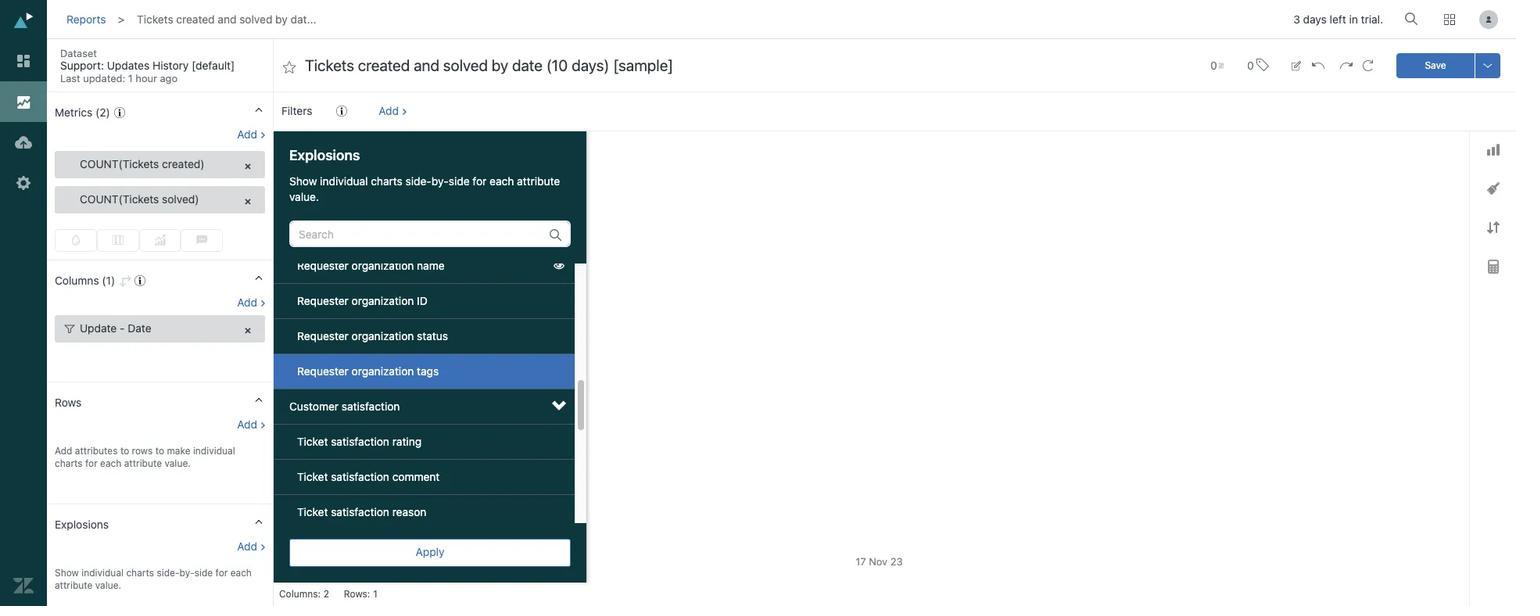 Task type: describe. For each thing, give the bounding box(es) containing it.
for inside add attributes to rows to make individual charts for each attribute value.
[[85, 458, 98, 469]]

0 horizontal spatial open in-app guide image
[[135, 275, 145, 286]]

save
[[1425, 59, 1446, 71]]

reason
[[392, 505, 427, 519]]

arrow down12 image
[[552, 398, 566, 412]]

close2 image
[[242, 161, 253, 172]]

requester organization tags
[[297, 365, 439, 378]]

customer satisfaction
[[289, 400, 400, 413]]

satisfaction for comment
[[331, 470, 389, 483]]

and
[[218, 12, 237, 26]]

2 vertical spatial value.
[[95, 580, 121, 591]]

columns
[[55, 274, 99, 287]]

0 horizontal spatial explosions
[[55, 518, 109, 531]]

filter4 image
[[64, 324, 75, 335]]

0 for 0 button
[[1247, 58, 1254, 72]]

calc image
[[1488, 260, 1499, 274]]

0 horizontal spatial individual
[[82, 567, 124, 579]]

zendesk products image
[[1444, 14, 1455, 25]]

[default]
[[192, 59, 235, 72]]

0 for 0 popup button
[[1211, 58, 1217, 72]]

ticket satisfaction comment
[[297, 470, 440, 483]]

1 vertical spatial by-
[[179, 567, 195, 579]]

dataset
[[60, 47, 97, 59]]

comment
[[392, 470, 440, 483]]

rows
[[132, 445, 153, 457]]

1 horizontal spatial open in-app guide image
[[336, 106, 347, 117]]

value. inside add attributes to rows to make individual charts for each attribute value.
[[165, 458, 191, 469]]

3 days left in trial.
[[1294, 13, 1383, 26]]

count(tickets solved)
[[80, 192, 199, 206]]

stats up image
[[154, 235, 165, 246]]

add inside add attributes to rows to make individual charts for each attribute value.
[[55, 445, 72, 457]]

requester organization name
[[297, 259, 445, 272]]

add attributes to rows to make individual charts for each attribute value.
[[55, 445, 235, 469]]

update - date link
[[55, 315, 265, 343]]

charts inside add attributes to rows to make individual charts for each attribute value.
[[55, 458, 83, 469]]

-
[[120, 322, 125, 335]]

by
[[275, 12, 288, 26]]

0 button
[[1240, 48, 1276, 82]]

graph image
[[1487, 144, 1500, 156]]

1 horizontal spatial side-
[[406, 175, 432, 188]]

1 vertical spatial side
[[194, 567, 213, 579]]

Search text field
[[291, 222, 550, 246]]

0 vertical spatial individual
[[320, 175, 368, 188]]

created for tickets created
[[338, 143, 372, 155]]

save group
[[1397, 53, 1501, 78]]

name
[[417, 259, 445, 272]]

1 horizontal spatial show individual charts side-by-side for each attribute value.
[[289, 175, 560, 203]]

tickets for tickets created and solved by dat...
[[137, 12, 173, 26]]

customer
[[289, 400, 339, 413]]

solved
[[239, 12, 272, 26]]

columns:
[[279, 588, 321, 600]]

0 horizontal spatial show individual charts side-by-side for each attribute value.
[[55, 567, 252, 591]]

2 vertical spatial for
[[216, 567, 228, 579]]

ticket satisfaction reason
[[297, 505, 427, 519]]

attribute inside add attributes to rows to make individual charts for each attribute value.
[[124, 458, 162, 469]]

1 horizontal spatial each
[[230, 567, 252, 579]]

id
[[417, 294, 428, 307]]

other options image
[[1482, 59, 1494, 72]]

status
[[417, 329, 448, 343]]

date
[[128, 322, 151, 335]]

2 horizontal spatial for
[[473, 175, 487, 188]]

solved)
[[162, 192, 199, 206]]

admin image
[[13, 173, 34, 193]]

requester for requester organization id
[[297, 294, 349, 307]]

days
[[1303, 13, 1327, 26]]

organization for name
[[352, 259, 414, 272]]

(2)
[[95, 106, 110, 119]]

1 vertical spatial show
[[55, 567, 79, 579]]

satisfaction for reason
[[331, 505, 389, 519]]

organization for status
[[352, 329, 414, 343]]

each inside add attributes to rows to make individual charts for each attribute value.
[[100, 458, 121, 469]]

dataset support: updates history [default] last updated: 1 hour ago
[[60, 47, 235, 84]]

updates
[[107, 59, 150, 72]]

dat...
[[291, 12, 316, 26]]

1 horizontal spatial side
[[449, 175, 470, 188]]

requester for requester organization status
[[297, 329, 349, 343]]

count(tickets created)
[[80, 157, 205, 170]]

1 to from the left
[[120, 445, 129, 457]]

count(tickets for count(tickets created)
[[80, 157, 159, 170]]

filters
[[282, 104, 312, 117]]

0 vertical spatial value.
[[289, 190, 319, 203]]

Search... field
[[1408, 7, 1423, 30]]

(1)
[[102, 274, 115, 287]]

bubble dots image
[[197, 235, 207, 246]]



Task type: locate. For each thing, give the bounding box(es) containing it.
0 vertical spatial close2 image
[[242, 196, 253, 207]]

2 ticket from the top
[[297, 470, 328, 483]]

2 vertical spatial attribute
[[55, 580, 93, 591]]

requester up requester organization id
[[297, 259, 349, 272]]

1 vertical spatial count(tickets
[[80, 192, 159, 206]]

2 close2 image from the top
[[242, 325, 253, 336]]

1 vertical spatial 1
[[373, 588, 378, 600]]

tickets created and solved by dat...
[[137, 12, 316, 26]]

1 horizontal spatial attribute
[[124, 458, 162, 469]]

1 horizontal spatial for
[[216, 567, 228, 579]]

requester for requester organization tags
[[297, 365, 349, 378]]

1 vertical spatial attribute
[[124, 458, 162, 469]]

0 vertical spatial count(tickets
[[80, 157, 159, 170]]

ticket for ticket satisfaction reason
[[297, 505, 328, 519]]

tickets created
[[303, 143, 372, 155]]

2 horizontal spatial individual
[[320, 175, 368, 188]]

1 left hour
[[128, 72, 133, 84]]

created
[[176, 12, 215, 26], [338, 143, 372, 155]]

organization up requester organization tags
[[352, 329, 414, 343]]

requester organization id
[[297, 294, 428, 307]]

0 vertical spatial by-
[[432, 175, 449, 188]]

save button
[[1397, 53, 1475, 78]]

2
[[324, 588, 329, 600]]

1 vertical spatial open in-app guide image
[[135, 275, 145, 286]]

1 horizontal spatial created
[[338, 143, 372, 155]]

tickets up dataset support: updates history [default] last updated: 1 hour ago
[[137, 12, 173, 26]]

0 horizontal spatial created
[[176, 12, 215, 26]]

reports image
[[13, 91, 34, 112]]

1 horizontal spatial value.
[[165, 458, 191, 469]]

updated:
[[83, 72, 125, 84]]

1 vertical spatial show individual charts side-by-side for each attribute value.
[[55, 567, 252, 591]]

2 vertical spatial individual
[[82, 567, 124, 579]]

1 horizontal spatial tickets
[[303, 143, 335, 155]]

satisfaction up ticket satisfaction comment
[[331, 435, 389, 448]]

ticket
[[297, 435, 328, 448], [297, 470, 328, 483], [297, 505, 328, 519]]

0
[[1211, 58, 1217, 72], [1247, 58, 1254, 72]]

in
[[1349, 13, 1358, 26]]

side-
[[406, 175, 432, 188], [157, 567, 180, 579]]

1 0 from the left
[[1211, 58, 1217, 72]]

1 horizontal spatial 0
[[1247, 58, 1254, 72]]

1 vertical spatial charts
[[55, 458, 83, 469]]

zendesk image
[[13, 576, 34, 596]]

tickets
[[137, 12, 173, 26], [303, 143, 335, 155]]

count(tickets for count(tickets solved)
[[80, 192, 159, 206]]

count(tickets created) link
[[55, 151, 265, 178]]

1 horizontal spatial show
[[289, 175, 317, 188]]

close2 image
[[242, 196, 253, 207], [242, 325, 253, 336]]

show down tickets created
[[289, 175, 317, 188]]

combined shape image
[[1487, 183, 1500, 195]]

0 horizontal spatial charts
[[55, 458, 83, 469]]

requester
[[297, 259, 349, 272], [297, 294, 349, 307], [297, 329, 349, 343], [297, 365, 349, 378]]

rows
[[55, 396, 82, 409]]

0 vertical spatial created
[[176, 12, 215, 26]]

history
[[152, 59, 189, 72]]

organization down requester organization status
[[352, 365, 414, 378]]

3 ticket from the top
[[297, 505, 328, 519]]

open in-app guide image up tickets created
[[336, 106, 347, 117]]

side
[[449, 175, 470, 188], [194, 567, 213, 579]]

requester for requester organization name
[[297, 259, 349, 272]]

2 count(tickets from the top
[[80, 192, 159, 206]]

organization up requester organization status
[[352, 294, 414, 307]]

1
[[128, 72, 133, 84], [373, 588, 378, 600]]

1 organization from the top
[[352, 259, 414, 272]]

ticket down customer
[[297, 435, 328, 448]]

arrows image
[[1487, 222, 1500, 234]]

created)
[[162, 157, 205, 170]]

count(tickets up count(tickets solved)
[[80, 157, 159, 170]]

satisfaction for rating
[[331, 435, 389, 448]]

satisfaction
[[342, 400, 400, 413], [331, 435, 389, 448], [331, 470, 389, 483], [331, 505, 389, 519]]

requester up customer
[[297, 365, 349, 378]]

attributes
[[75, 445, 118, 457]]

2 vertical spatial each
[[230, 567, 252, 579]]

0 horizontal spatial 1
[[128, 72, 133, 84]]

by-
[[432, 175, 449, 188], [179, 567, 195, 579]]

attribute
[[517, 175, 560, 188], [124, 458, 162, 469], [55, 580, 93, 591]]

ticket down ticket satisfaction rating
[[297, 470, 328, 483]]

1 inside dataset support: updates history [default] last updated: 1 hour ago
[[128, 72, 133, 84]]

organization
[[352, 259, 414, 272], [352, 294, 414, 307], [352, 329, 414, 343], [352, 365, 414, 378]]

4 organization from the top
[[352, 365, 414, 378]]

reports
[[66, 12, 106, 26]]

last
[[60, 72, 80, 84]]

1 right rows:
[[373, 588, 378, 600]]

2 to from the left
[[155, 445, 164, 457]]

2 horizontal spatial charts
[[371, 175, 403, 188]]

0 horizontal spatial tickets
[[137, 12, 173, 26]]

0 vertical spatial show individual charts side-by-side for each attribute value.
[[289, 175, 560, 203]]

satisfaction down requester organization tags
[[342, 400, 400, 413]]

equalizer3 image
[[112, 235, 123, 246]]

1 vertical spatial individual
[[193, 445, 235, 457]]

requester organization status
[[297, 329, 448, 343]]

1 ticket from the top
[[297, 435, 328, 448]]

0 vertical spatial each
[[490, 175, 514, 188]]

metrics
[[55, 106, 92, 119]]

value.
[[289, 190, 319, 203], [165, 458, 191, 469], [95, 580, 121, 591]]

1 close2 image from the top
[[242, 196, 253, 207]]

support:
[[60, 59, 104, 72]]

show individual charts side-by-side for each attribute value.
[[289, 175, 560, 203], [55, 567, 252, 591]]

2 organization from the top
[[352, 294, 414, 307]]

0 vertical spatial side-
[[406, 175, 432, 188]]

0 horizontal spatial value.
[[95, 580, 121, 591]]

1 vertical spatial each
[[100, 458, 121, 469]]

each
[[490, 175, 514, 188], [100, 458, 121, 469], [230, 567, 252, 579]]

make
[[167, 445, 190, 457]]

0 vertical spatial charts
[[371, 175, 403, 188]]

explosions down attributes
[[55, 518, 109, 531]]

individual inside add attributes to rows to make individual charts for each attribute value.
[[193, 445, 235, 457]]

count(tickets solved) link
[[55, 186, 265, 213]]

1 horizontal spatial 1
[[373, 588, 378, 600]]

0 inside button
[[1247, 58, 1254, 72]]

trial.
[[1361, 13, 1383, 26]]

dashboard image
[[13, 51, 34, 71]]

0 vertical spatial 1
[[128, 72, 133, 84]]

0 button
[[1204, 50, 1231, 81]]

0 vertical spatial side
[[449, 175, 470, 188]]

requester down requester organization name
[[297, 294, 349, 307]]

3 requester from the top
[[297, 329, 349, 343]]

requester down requester organization id
[[297, 329, 349, 343]]

0 horizontal spatial by-
[[179, 567, 195, 579]]

1 vertical spatial explosions
[[55, 518, 109, 531]]

for
[[473, 175, 487, 188], [85, 458, 98, 469], [216, 567, 228, 579]]

to right rows
[[155, 445, 164, 457]]

update
[[80, 322, 117, 335]]

ticket satisfaction rating
[[297, 435, 422, 448]]

show
[[289, 175, 317, 188], [55, 567, 79, 579]]

datasets image
[[13, 132, 34, 152]]

1 vertical spatial ticket
[[297, 470, 328, 483]]

0 horizontal spatial 0
[[1211, 58, 1217, 72]]

ago
[[160, 72, 178, 84]]

satisfaction down ticket satisfaction comment
[[331, 505, 389, 519]]

3
[[1294, 13, 1300, 26]]

columns (1)
[[55, 274, 115, 287]]

tags
[[417, 365, 439, 378]]

0 vertical spatial show
[[289, 175, 317, 188]]

open in-app guide image
[[336, 106, 347, 117], [135, 275, 145, 286]]

tickets for tickets created
[[303, 143, 335, 155]]

ticket down ticket satisfaction comment
[[297, 505, 328, 519]]

rows: 1
[[344, 588, 378, 600]]

0 vertical spatial ticket
[[297, 435, 328, 448]]

None text field
[[305, 55, 1179, 76]]

0 vertical spatial attribute
[[517, 175, 560, 188]]

0 vertical spatial explosions
[[289, 147, 360, 163]]

organization for tags
[[352, 365, 414, 378]]

1 horizontal spatial to
[[155, 445, 164, 457]]

eye image
[[554, 261, 565, 271]]

2 horizontal spatial attribute
[[517, 175, 560, 188]]

add
[[379, 104, 399, 117], [237, 127, 257, 141], [237, 296, 257, 309], [237, 418, 257, 431], [55, 445, 72, 457], [237, 540, 257, 553]]

1 vertical spatial side-
[[157, 567, 180, 579]]

0 left 0 button
[[1211, 58, 1217, 72]]

1 requester from the top
[[297, 259, 349, 272]]

1 vertical spatial value.
[[165, 458, 191, 469]]

0 horizontal spatial to
[[120, 445, 129, 457]]

arrow right14 image
[[260, 51, 274, 65]]

satisfaction down ticket satisfaction rating
[[331, 470, 389, 483]]

2 requester from the top
[[297, 294, 349, 307]]

0 horizontal spatial side
[[194, 567, 213, 579]]

3 organization from the top
[[352, 329, 414, 343]]

droplet2 image
[[70, 235, 81, 246]]

explosions down the filters
[[289, 147, 360, 163]]

0 vertical spatial for
[[473, 175, 487, 188]]

1 vertical spatial close2 image
[[242, 325, 253, 336]]

to left rows
[[120, 445, 129, 457]]

rows:
[[344, 588, 370, 600]]

close2 image inside update - date link
[[242, 325, 253, 336]]

metrics (2)
[[55, 106, 110, 119]]

1 horizontal spatial charts
[[126, 567, 154, 579]]

0 vertical spatial tickets
[[137, 12, 173, 26]]

tickets down the filters
[[303, 143, 335, 155]]

to
[[120, 445, 129, 457], [155, 445, 164, 457]]

individual
[[320, 175, 368, 188], [193, 445, 235, 457], [82, 567, 124, 579]]

2 vertical spatial ticket
[[297, 505, 328, 519]]

1 count(tickets from the top
[[80, 157, 159, 170]]

open in-app guide image
[[114, 107, 125, 118]]

2 0 from the left
[[1247, 58, 1254, 72]]

rating
[[392, 435, 422, 448]]

hour
[[136, 72, 157, 84]]

organization up requester organization id
[[352, 259, 414, 272]]

update - date
[[80, 322, 151, 335]]

0 inside popup button
[[1211, 58, 1217, 72]]

count(tickets up equalizer3 icon
[[80, 192, 159, 206]]

explosions
[[289, 147, 360, 163], [55, 518, 109, 531]]

2 horizontal spatial each
[[490, 175, 514, 188]]

0 horizontal spatial each
[[100, 458, 121, 469]]

1 horizontal spatial by-
[[432, 175, 449, 188]]

created for tickets created and solved by dat...
[[176, 12, 215, 26]]

apply button
[[289, 539, 571, 567]]

apply
[[416, 545, 445, 558]]

0 horizontal spatial attribute
[[55, 580, 93, 591]]

left
[[1330, 13, 1346, 26]]

show right zendesk icon
[[55, 567, 79, 579]]

0 right 0 popup button
[[1247, 58, 1254, 72]]

1 vertical spatial for
[[85, 458, 98, 469]]

ticket for ticket satisfaction rating
[[297, 435, 328, 448]]

count(tickets
[[80, 157, 159, 170], [80, 192, 159, 206]]

2 vertical spatial charts
[[126, 567, 154, 579]]

ticket for ticket satisfaction comment
[[297, 470, 328, 483]]

0 horizontal spatial show
[[55, 567, 79, 579]]

organization for id
[[352, 294, 414, 307]]

1 vertical spatial tickets
[[303, 143, 335, 155]]

close2 image inside count(tickets solved) link
[[242, 196, 253, 207]]

0 vertical spatial open in-app guide image
[[336, 106, 347, 117]]

1 horizontal spatial individual
[[193, 445, 235, 457]]

charts
[[371, 175, 403, 188], [55, 458, 83, 469], [126, 567, 154, 579]]

0 horizontal spatial side-
[[157, 567, 180, 579]]

0 horizontal spatial for
[[85, 458, 98, 469]]

1 vertical spatial created
[[338, 143, 372, 155]]

2 horizontal spatial value.
[[289, 190, 319, 203]]

4 requester from the top
[[297, 365, 349, 378]]

open in-app guide image right (1)
[[135, 275, 145, 286]]

1 horizontal spatial explosions
[[289, 147, 360, 163]]

columns: 2
[[279, 588, 329, 600]]



Task type: vqa. For each thing, say whether or not it's contained in the screenshot.
Edit display format
no



